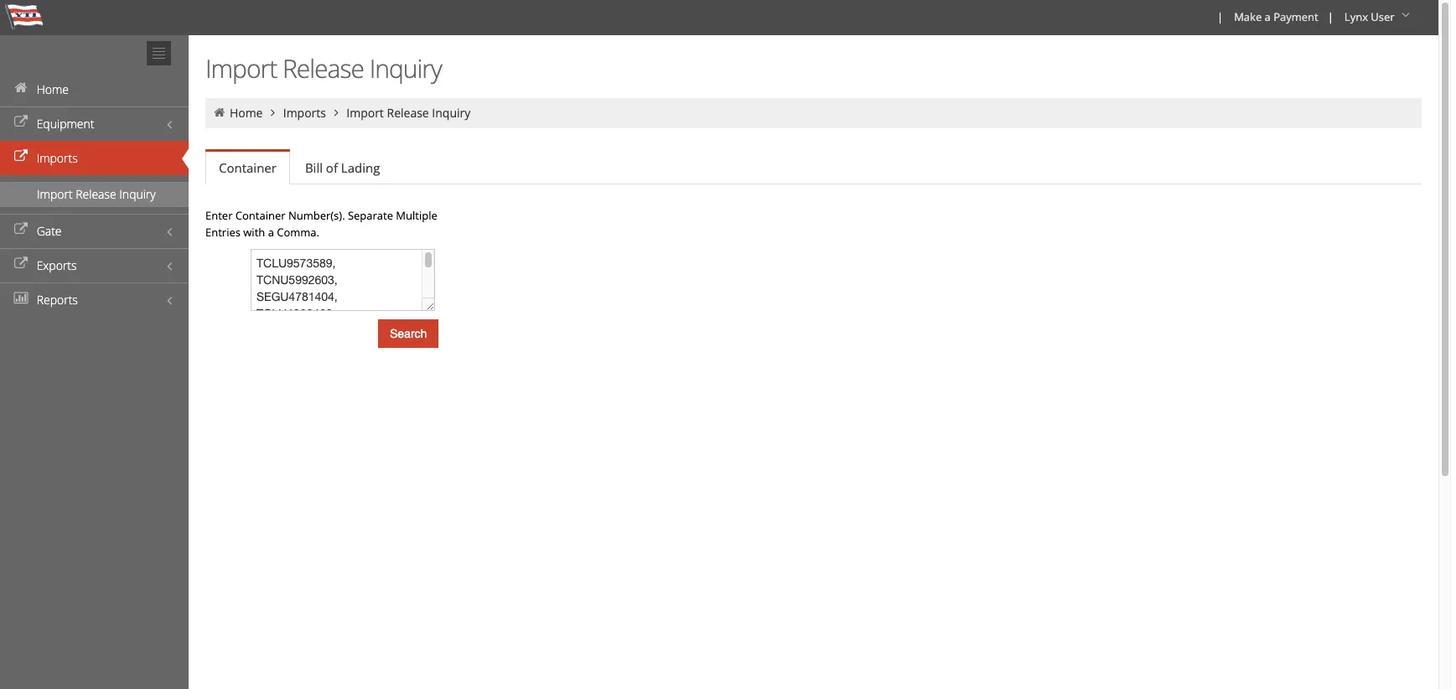 Task type: describe. For each thing, give the bounding box(es) containing it.
2 | from the left
[[1328, 9, 1334, 24]]

external link image
[[13, 258, 29, 270]]

entries
[[205, 225, 241, 240]]

reports
[[37, 292, 78, 308]]

angle right image
[[329, 106, 344, 118]]

lynx
[[1345, 9, 1368, 24]]

0 vertical spatial import release inquiry link
[[347, 105, 471, 121]]

container inside enter container number(s).  separate multiple entries with a comma.
[[235, 208, 286, 223]]

lynx user
[[1345, 9, 1395, 24]]

user
[[1371, 9, 1395, 24]]

search
[[390, 327, 427, 340]]

with
[[243, 225, 265, 240]]

import for leftmost import release inquiry link
[[37, 186, 73, 202]]

bill
[[305, 159, 323, 176]]

import release inquiry for leftmost import release inquiry link
[[37, 186, 156, 202]]

inquiry for the topmost import release inquiry link
[[432, 105, 471, 121]]

1 vertical spatial home
[[230, 105, 263, 121]]

0 vertical spatial inquiry
[[369, 51, 442, 86]]

make a payment link
[[1227, 0, 1324, 35]]

bill of lading link
[[292, 151, 393, 184]]

equipment link
[[0, 106, 189, 141]]

1 horizontal spatial imports link
[[283, 105, 326, 121]]

enter
[[205, 208, 233, 223]]

1 | from the left
[[1217, 9, 1223, 24]]

inquiry for leftmost import release inquiry link
[[119, 186, 156, 202]]

external link image for imports
[[13, 151, 29, 163]]

0 horizontal spatial home
[[37, 81, 69, 97]]

home image
[[212, 106, 227, 118]]

home image
[[13, 82, 29, 94]]

bar chart image
[[13, 293, 29, 304]]

lynx user link
[[1337, 0, 1420, 35]]

import for the topmost import release inquiry link
[[347, 105, 384, 121]]

1 vertical spatial imports
[[37, 150, 78, 166]]

search button
[[378, 319, 439, 348]]

enter container number(s).  separate multiple entries with a comma.
[[205, 208, 437, 240]]

gate
[[37, 223, 62, 239]]

0 vertical spatial imports
[[283, 105, 326, 121]]

bill of lading
[[305, 159, 380, 176]]

a inside enter container number(s).  separate multiple entries with a comma.
[[268, 225, 274, 240]]



Task type: locate. For each thing, give the bounding box(es) containing it.
1 horizontal spatial import
[[205, 51, 277, 86]]

import right angle right icon
[[347, 105, 384, 121]]

1 vertical spatial import release inquiry link
[[0, 182, 189, 207]]

2 horizontal spatial release
[[387, 105, 429, 121]]

container up with
[[235, 208, 286, 223]]

import release inquiry up "gate" link
[[37, 186, 156, 202]]

|
[[1217, 9, 1223, 24], [1328, 9, 1334, 24]]

1 vertical spatial a
[[268, 225, 274, 240]]

1 vertical spatial imports link
[[0, 141, 189, 175]]

a right with
[[268, 225, 274, 240]]

2 vertical spatial import
[[37, 186, 73, 202]]

reports link
[[0, 283, 189, 317]]

home link up the equipment
[[0, 72, 189, 106]]

of
[[326, 159, 338, 176]]

1 external link image from the top
[[13, 117, 29, 128]]

0 vertical spatial home
[[37, 81, 69, 97]]

inquiry
[[369, 51, 442, 86], [432, 105, 471, 121], [119, 186, 156, 202]]

0 horizontal spatial import
[[37, 186, 73, 202]]

release for leftmost import release inquiry link
[[76, 186, 116, 202]]

external link image inside equipment link
[[13, 117, 29, 128]]

1 vertical spatial import
[[347, 105, 384, 121]]

release
[[283, 51, 364, 86], [387, 105, 429, 121], [76, 186, 116, 202]]

separate
[[348, 208, 393, 223]]

0 vertical spatial a
[[1265, 9, 1271, 24]]

release for the topmost import release inquiry link
[[387, 105, 429, 121]]

1 vertical spatial inquiry
[[432, 105, 471, 121]]

1 horizontal spatial release
[[283, 51, 364, 86]]

lading
[[341, 159, 380, 176]]

import release inquiry link
[[347, 105, 471, 121], [0, 182, 189, 207]]

external link image
[[13, 117, 29, 128], [13, 151, 29, 163], [13, 224, 29, 236]]

container
[[219, 159, 277, 176], [235, 208, 286, 223]]

angle down image
[[1398, 9, 1414, 21]]

2 vertical spatial import release inquiry
[[37, 186, 156, 202]]

2 vertical spatial external link image
[[13, 224, 29, 236]]

2 vertical spatial release
[[76, 186, 116, 202]]

0 horizontal spatial |
[[1217, 9, 1223, 24]]

0 horizontal spatial import release inquiry link
[[0, 182, 189, 207]]

0 horizontal spatial imports link
[[0, 141, 189, 175]]

2 external link image from the top
[[13, 151, 29, 163]]

1 horizontal spatial a
[[1265, 9, 1271, 24]]

import release inquiry link up "gate" link
[[0, 182, 189, 207]]

payment
[[1274, 9, 1319, 24]]

imports down the equipment
[[37, 150, 78, 166]]

0 horizontal spatial release
[[76, 186, 116, 202]]

1 vertical spatial container
[[235, 208, 286, 223]]

external link image inside "gate" link
[[13, 224, 29, 236]]

container up enter
[[219, 159, 277, 176]]

external link image inside imports link
[[13, 151, 29, 163]]

1 horizontal spatial home link
[[230, 105, 263, 121]]

import release inquiry for the topmost import release inquiry link
[[347, 105, 471, 121]]

0 vertical spatial release
[[283, 51, 364, 86]]

home right home icon
[[37, 81, 69, 97]]

import up home image at the top left
[[205, 51, 277, 86]]

release right angle right icon
[[387, 105, 429, 121]]

home right home image at the top left
[[230, 105, 263, 121]]

0 vertical spatial import release inquiry
[[205, 51, 442, 86]]

import
[[205, 51, 277, 86], [347, 105, 384, 121], [37, 186, 73, 202]]

None text field
[[251, 249, 435, 311]]

a
[[1265, 9, 1271, 24], [268, 225, 274, 240]]

release up angle right icon
[[283, 51, 364, 86]]

external link image for equipment
[[13, 117, 29, 128]]

multiple
[[396, 208, 437, 223]]

0 vertical spatial import
[[205, 51, 277, 86]]

1 horizontal spatial home
[[230, 105, 263, 121]]

2 horizontal spatial import
[[347, 105, 384, 121]]

gate link
[[0, 214, 189, 248]]

home link right home image at the top left
[[230, 105, 263, 121]]

imports
[[283, 105, 326, 121], [37, 150, 78, 166]]

1 vertical spatial release
[[387, 105, 429, 121]]

0 vertical spatial container
[[219, 159, 277, 176]]

0 horizontal spatial a
[[268, 225, 274, 240]]

import up gate
[[37, 186, 73, 202]]

1 horizontal spatial imports
[[283, 105, 326, 121]]

0 vertical spatial external link image
[[13, 117, 29, 128]]

imports link left angle right icon
[[283, 105, 326, 121]]

import release inquiry right angle right icon
[[347, 105, 471, 121]]

1 vertical spatial external link image
[[13, 151, 29, 163]]

imports link
[[283, 105, 326, 121], [0, 141, 189, 175]]

1 horizontal spatial |
[[1328, 9, 1334, 24]]

home
[[37, 81, 69, 97], [230, 105, 263, 121]]

2 vertical spatial inquiry
[[119, 186, 156, 202]]

comma.
[[277, 225, 319, 240]]

equipment
[[37, 116, 94, 132]]

0 vertical spatial imports link
[[283, 105, 326, 121]]

imports left angle right icon
[[283, 105, 326, 121]]

angle right image
[[266, 106, 280, 118]]

import release inquiry
[[205, 51, 442, 86], [347, 105, 471, 121], [37, 186, 156, 202]]

| left make
[[1217, 9, 1223, 24]]

home link
[[0, 72, 189, 106], [230, 105, 263, 121]]

make a payment
[[1234, 9, 1319, 24]]

1 vertical spatial import release inquiry
[[347, 105, 471, 121]]

a right make
[[1265, 9, 1271, 24]]

import release inquiry up angle right icon
[[205, 51, 442, 86]]

number(s).
[[288, 208, 345, 223]]

import release inquiry link right angle right icon
[[347, 105, 471, 121]]

container link
[[205, 152, 290, 184]]

release up "gate" link
[[76, 186, 116, 202]]

0 horizontal spatial imports
[[37, 150, 78, 166]]

make
[[1234, 9, 1262, 24]]

exports
[[37, 257, 77, 273]]

exports link
[[0, 248, 189, 283]]

1 horizontal spatial import release inquiry link
[[347, 105, 471, 121]]

external link image for gate
[[13, 224, 29, 236]]

0 horizontal spatial home link
[[0, 72, 189, 106]]

3 external link image from the top
[[13, 224, 29, 236]]

imports link down the equipment
[[0, 141, 189, 175]]

| left lynx
[[1328, 9, 1334, 24]]



Task type: vqa. For each thing, say whether or not it's contained in the screenshot.
(310)
no



